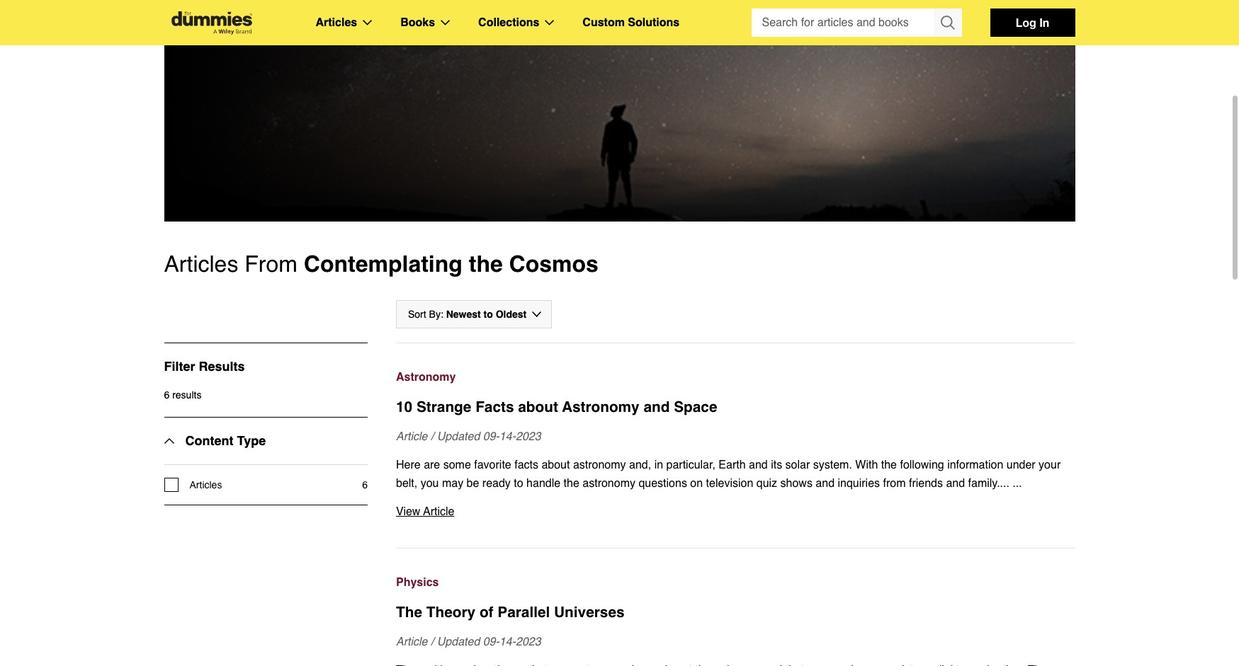 Task type: locate. For each thing, give the bounding box(es) containing it.
custom solutions link
[[583, 13, 680, 32]]

in
[[654, 459, 663, 472]]

1 2023 from the top
[[516, 431, 541, 443]]

1 updated from the top
[[437, 431, 480, 443]]

results
[[199, 359, 245, 374]]

inquiries
[[838, 477, 880, 490]]

2 updated from the top
[[437, 636, 480, 649]]

space.
[[476, 5, 509, 18]]

2 / from the top
[[431, 636, 434, 649]]

conspiracy
[[516, 23, 570, 36]]

with
[[855, 459, 878, 472]]

/ down theory
[[431, 636, 434, 649]]

open book categories image
[[441, 20, 450, 26]]

article / updated 09-14-2023 down theory
[[396, 636, 541, 649]]

updated down theory
[[437, 636, 480, 649]]

article up "here"
[[396, 431, 427, 443]]

0 vertical spatial articles
[[316, 16, 357, 29]]

system.
[[813, 459, 852, 472]]

collective
[[249, 23, 296, 36]]

from down quite
[[398, 23, 420, 36]]

0 vertical spatial astronomy
[[573, 459, 626, 472]]

0 vertical spatial article
[[396, 431, 427, 443]]

quiz
[[756, 477, 777, 490]]

0 horizontal spatial from
[[398, 23, 420, 36]]

1 vertical spatial 09-
[[483, 636, 499, 649]]

astronomy down and,
[[583, 477, 635, 490]]

fears
[[355, 23, 380, 36]]

facts
[[514, 459, 538, 472]]

1 vertical spatial to
[[484, 309, 493, 320]]

2 vertical spatial article
[[396, 636, 427, 649]]

the right handle at the left of the page
[[564, 477, 579, 490]]

1 vertical spatial astronomy
[[562, 399, 639, 416]]

to inside nothing captures the human imagination quite like outer space. it's onto this natural canvas that we project our collective hopes and fears — from creation stories to conspiracy theories.
[[504, 23, 513, 36]]

09- up favorite
[[483, 431, 499, 443]]

0 horizontal spatial 6
[[164, 390, 170, 401]]

articles from contemplating the cosmos
[[164, 251, 599, 277]]

the inside nothing captures the human imagination quite like outer space. it's onto this natural canvas that we project our collective hopes and fears — from creation stories to conspiracy theories.
[[281, 5, 297, 18]]

2023
[[516, 431, 541, 443], [516, 636, 541, 649]]

here are some favorite facts about astronomy and, in particular, earth and its solar system. with the following information under your belt, you may be ready to handle the astronomy questions on television quiz shows and inquiries from friends and family....
[[396, 459, 1061, 490]]

14- down the theory of parallel universes
[[499, 636, 516, 649]]

log in
[[1016, 16, 1049, 29]]

solar
[[785, 459, 810, 472]]

2 vertical spatial articles
[[190, 480, 222, 491]]

0 vertical spatial from
[[398, 23, 420, 36]]

1 vertical spatial article / updated 09-14-2023
[[396, 636, 541, 649]]

about right the "facts" on the left
[[518, 399, 558, 416]]

log in link
[[990, 9, 1075, 37]]

the up sort by: newest to oldest
[[469, 251, 503, 277]]

articles left 'from'
[[164, 251, 238, 277]]

0 vertical spatial /
[[431, 431, 434, 443]]

2 09- from the top
[[483, 636, 499, 649]]

6 results
[[164, 390, 201, 401]]

2 vertical spatial to
[[514, 477, 523, 490]]

the theory of parallel universes
[[396, 604, 624, 621]]

about up handle at the left of the page
[[542, 459, 570, 472]]

from left "friends"
[[883, 477, 906, 490]]

to left oldest
[[484, 309, 493, 320]]

newest
[[446, 309, 481, 320]]

stories
[[467, 23, 500, 36]]

updated
[[437, 431, 480, 443], [437, 636, 480, 649]]

we
[[675, 5, 689, 18]]

project
[[192, 23, 226, 36]]

article
[[396, 431, 427, 443], [423, 506, 454, 519], [396, 636, 427, 649]]

2 article / updated 09-14-2023 from the top
[[396, 636, 541, 649]]

physics link
[[396, 574, 1075, 592]]

about
[[518, 399, 558, 416], [542, 459, 570, 472]]

results
[[172, 390, 201, 401]]

articles for books
[[316, 16, 357, 29]]

handle
[[526, 477, 560, 490]]

2023 up facts at the bottom left of the page
[[516, 431, 541, 443]]

/ up are
[[431, 431, 434, 443]]

1 vertical spatial about
[[542, 459, 570, 472]]

sort by: newest to oldest
[[408, 309, 527, 320]]

the up collective
[[281, 5, 297, 18]]

article down you
[[423, 506, 454, 519]]

filter results
[[164, 359, 245, 374]]

14- up favorite
[[499, 431, 516, 443]]

be
[[467, 477, 479, 490]]

are
[[424, 459, 440, 472]]

article / updated 09-14-2023 up "some"
[[396, 431, 541, 443]]

friends
[[909, 477, 943, 490]]

09-
[[483, 431, 499, 443], [483, 636, 499, 649]]

astronomy up and,
[[562, 399, 639, 416]]

1 vertical spatial /
[[431, 636, 434, 649]]

our
[[230, 23, 246, 36]]

shows
[[780, 477, 812, 490]]

1 vertical spatial from
[[883, 477, 906, 490]]

1 14- from the top
[[499, 431, 516, 443]]

1 horizontal spatial from
[[883, 477, 906, 490]]

like
[[427, 5, 444, 18]]

content
[[185, 434, 233, 448]]

1 09- from the top
[[483, 431, 499, 443]]

favorite
[[474, 459, 511, 472]]

2 14- from the top
[[499, 636, 516, 649]]

09- down of
[[483, 636, 499, 649]]

6 for 6 results
[[164, 390, 170, 401]]

astronomy up "strange"
[[396, 371, 456, 384]]

1 vertical spatial 2023
[[516, 636, 541, 649]]

1 horizontal spatial to
[[504, 23, 513, 36]]

to down 'it's'
[[504, 23, 513, 36]]

to inside here are some favorite facts about astronomy and, in particular, earth and its solar system. with the following information under your belt, you may be ready to handle the astronomy questions on television quiz shows and inquiries from friends and family....
[[514, 477, 523, 490]]

articles
[[316, 16, 357, 29], [164, 251, 238, 277], [190, 480, 222, 491]]

the
[[396, 604, 422, 621]]

14- for parallel
[[499, 636, 516, 649]]

group
[[751, 9, 962, 37]]

6 left results
[[164, 390, 170, 401]]

0 vertical spatial 6
[[164, 390, 170, 401]]

0 vertical spatial to
[[504, 23, 513, 36]]

and left fears
[[333, 23, 352, 36]]

and
[[333, 23, 352, 36], [644, 399, 670, 416], [749, 459, 768, 472], [816, 477, 835, 490], [946, 477, 965, 490]]

/
[[431, 431, 434, 443], [431, 636, 434, 649]]

articles left 'open article categories' 'icon' at the top left of page
[[316, 16, 357, 29]]

quite
[[399, 5, 424, 18]]

article down the
[[396, 636, 427, 649]]

and down information at the right bottom
[[946, 477, 965, 490]]

astronomy
[[396, 371, 456, 384], [562, 399, 639, 416]]

to down facts at the bottom left of the page
[[514, 477, 523, 490]]

updated for theory
[[437, 636, 480, 649]]

of
[[480, 604, 493, 621]]

2023 down parallel at the bottom left of the page
[[516, 636, 541, 649]]

content type button
[[164, 418, 266, 465]]

astronomy
[[573, 459, 626, 472], [583, 477, 635, 490]]

facts
[[475, 399, 514, 416]]

0 vertical spatial about
[[518, 399, 558, 416]]

0 vertical spatial 09-
[[483, 431, 499, 443]]

and left "its"
[[749, 459, 768, 472]]

1 article / updated 09-14-2023 from the top
[[396, 431, 541, 443]]

2023 for about
[[516, 431, 541, 443]]

to for ready
[[514, 477, 523, 490]]

information
[[947, 459, 1003, 472]]

nothing captures the human imagination quite like outer space. it's onto this natural canvas that we project our collective hopes and fears — from creation stories to conspiracy theories.
[[192, 5, 689, 36]]

article / updated 09-14-2023 for strange
[[396, 431, 541, 443]]

log
[[1016, 16, 1036, 29]]

books
[[400, 16, 435, 29]]

1 vertical spatial updated
[[437, 636, 480, 649]]

2 horizontal spatial to
[[514, 477, 523, 490]]

1 vertical spatial 6
[[362, 480, 368, 491]]

0 horizontal spatial astronomy
[[396, 371, 456, 384]]

6 for 6
[[362, 480, 368, 491]]

1 / from the top
[[431, 431, 434, 443]]

Search for articles and books text field
[[751, 9, 935, 37]]

10 strange facts about astronomy and space link
[[396, 397, 1075, 418]]

14-
[[499, 431, 516, 443], [499, 636, 516, 649]]

0 vertical spatial 2023
[[516, 431, 541, 443]]

0 vertical spatial 14-
[[499, 431, 516, 443]]

1 vertical spatial 14-
[[499, 636, 516, 649]]

updated up "some"
[[437, 431, 480, 443]]

1 horizontal spatial 6
[[362, 480, 368, 491]]

canvas
[[614, 5, 650, 18]]

10
[[396, 399, 412, 416]]

0 vertical spatial article / updated 09-14-2023
[[396, 431, 541, 443]]

astronomy left and,
[[573, 459, 626, 472]]

6 left the belt,
[[362, 480, 368, 491]]

article / updated 09-14-2023
[[396, 431, 541, 443], [396, 636, 541, 649]]

here
[[396, 459, 421, 472]]

article for strange
[[396, 431, 427, 443]]

2 2023 from the top
[[516, 636, 541, 649]]

articles down content
[[190, 480, 222, 491]]

collections
[[478, 16, 539, 29]]

from
[[398, 23, 420, 36], [883, 477, 906, 490]]

0 vertical spatial updated
[[437, 431, 480, 443]]



Task type: vqa. For each thing, say whether or not it's contained in the screenshot.
Language to the middle
no



Task type: describe. For each thing, give the bounding box(es) containing it.
09- for facts
[[483, 431, 499, 443]]

universes
[[554, 604, 624, 621]]

following
[[900, 459, 944, 472]]

outer
[[447, 5, 473, 18]]

10 strange facts about astronomy and space
[[396, 399, 717, 416]]

view article link
[[396, 503, 1075, 521]]

cookie consent banner dialog
[[0, 616, 1239, 667]]

and,
[[629, 459, 651, 472]]

sort
[[408, 309, 426, 320]]

1 vertical spatial article
[[423, 506, 454, 519]]

captures
[[235, 5, 278, 18]]

contemplating
[[304, 251, 462, 277]]

theories.
[[573, 23, 617, 36]]

0 horizontal spatial to
[[484, 309, 493, 320]]

cosmos
[[509, 251, 599, 277]]

by:
[[429, 309, 443, 320]]

and left space
[[644, 399, 670, 416]]

oldest
[[496, 309, 527, 320]]

some
[[443, 459, 471, 472]]

/ for theory
[[431, 636, 434, 649]]

and down the system.
[[816, 477, 835, 490]]

custom solutions
[[583, 16, 680, 29]]

its
[[771, 459, 782, 472]]

from inside nothing captures the human imagination quite like outer space. it's onto this natural canvas that we project our collective hopes and fears — from creation stories to conspiracy theories.
[[398, 23, 420, 36]]

open article categories image
[[363, 20, 372, 26]]

2023 for parallel
[[516, 636, 541, 649]]

astronomy link
[[396, 368, 1075, 387]]

ready
[[482, 477, 511, 490]]

to for stories
[[504, 23, 513, 36]]

belt,
[[396, 477, 417, 490]]

view
[[396, 506, 420, 519]]

parallel
[[498, 604, 550, 621]]

nothing
[[192, 5, 231, 18]]

article for theory
[[396, 636, 427, 649]]

space
[[674, 399, 717, 416]]

open collections list image
[[545, 20, 554, 26]]

earth
[[719, 459, 746, 472]]

14- for about
[[499, 431, 516, 443]]

articles for 6
[[190, 480, 222, 491]]

may
[[442, 477, 463, 490]]

custom
[[583, 16, 625, 29]]

09- for of
[[483, 636, 499, 649]]

1 vertical spatial astronomy
[[583, 477, 635, 490]]

content type
[[185, 434, 266, 448]]

—
[[383, 23, 395, 36]]

about inside 10 strange facts about astronomy and space link
[[518, 399, 558, 416]]

updated for strange
[[437, 431, 480, 443]]

family....
[[968, 477, 1009, 490]]

solutions
[[628, 16, 680, 29]]

onto
[[530, 5, 552, 18]]

imagination
[[338, 5, 396, 18]]

/ for strange
[[431, 431, 434, 443]]

strange
[[416, 399, 471, 416]]

particular,
[[666, 459, 715, 472]]

article / updated 09-14-2023 for theory
[[396, 636, 541, 649]]

type
[[237, 434, 266, 448]]

in
[[1039, 16, 1049, 29]]

creation
[[424, 23, 464, 36]]

physics
[[396, 577, 439, 589]]

1 vertical spatial articles
[[164, 251, 238, 277]]

natural
[[576, 5, 611, 18]]

view article
[[396, 506, 454, 519]]

this
[[555, 5, 573, 18]]

filter
[[164, 359, 195, 374]]

that
[[653, 5, 672, 18]]

1 horizontal spatial astronomy
[[562, 399, 639, 416]]

from inside here are some favorite facts about astronomy and, in particular, earth and its solar system. with the following information under your belt, you may be ready to handle the astronomy questions on television quiz shows and inquiries from friends and family....
[[883, 477, 906, 490]]

logo image
[[164, 11, 259, 34]]

and inside nothing captures the human imagination quite like outer space. it's onto this natural canvas that we project our collective hopes and fears — from creation stories to conspiracy theories.
[[333, 23, 352, 36]]

about inside here are some favorite facts about astronomy and, in particular, earth and its solar system. with the following information under your belt, you may be ready to handle the astronomy questions on television quiz shows and inquiries from friends and family....
[[542, 459, 570, 472]]

questions
[[639, 477, 687, 490]]

you
[[421, 477, 439, 490]]

under
[[1006, 459, 1035, 472]]

hopes
[[299, 23, 330, 36]]

0 vertical spatial astronomy
[[396, 371, 456, 384]]

it's
[[512, 5, 527, 18]]

the theory of parallel universes link
[[396, 602, 1075, 623]]

human
[[300, 5, 335, 18]]

television
[[706, 477, 753, 490]]

on
[[690, 477, 703, 490]]

from
[[245, 251, 297, 277]]

the right with
[[881, 459, 897, 472]]

theory
[[426, 604, 475, 621]]

your
[[1039, 459, 1061, 472]]



